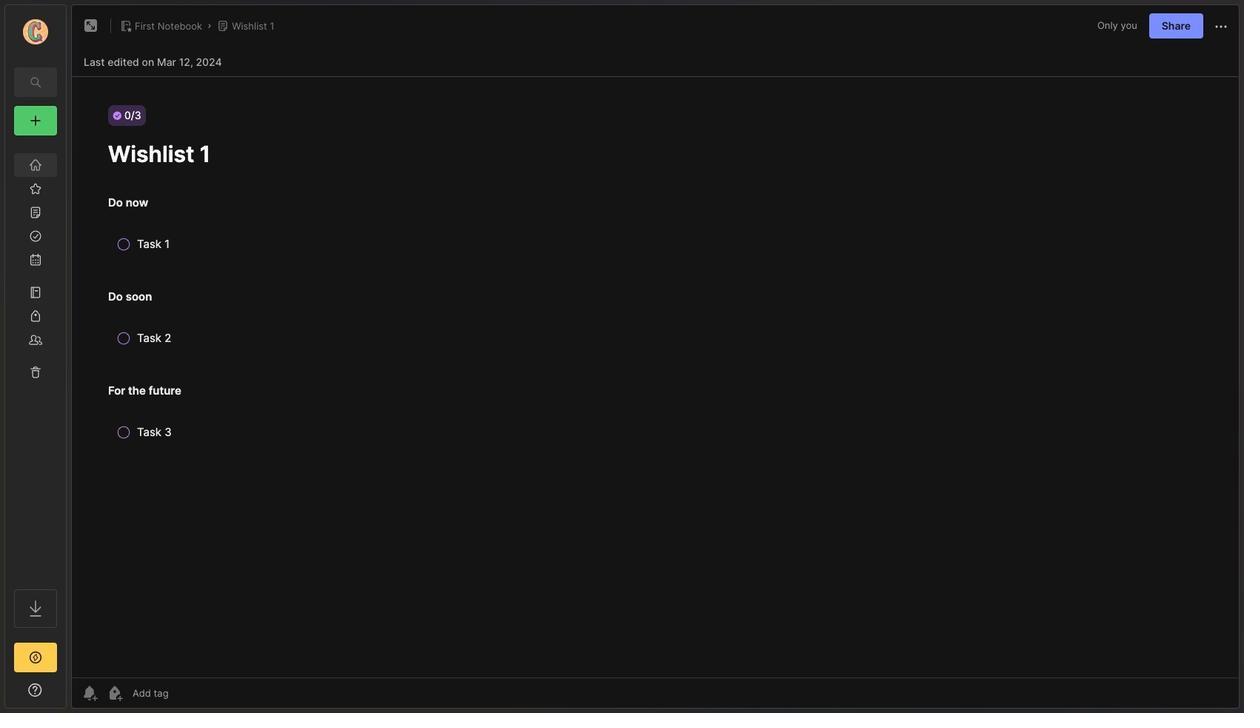 Task type: vqa. For each thing, say whether or not it's contained in the screenshot.
Add Tag image
yes



Task type: locate. For each thing, give the bounding box(es) containing it.
add a reminder image
[[81, 684, 99, 702]]

add tag image
[[106, 684, 124, 702]]

tree inside main element
[[5, 144, 66, 576]]

more actions image
[[1212, 18, 1230, 35]]

upgrade image
[[27, 649, 44, 667]]

tree
[[5, 144, 66, 576]]

Account field
[[5, 17, 66, 47]]

click to expand image
[[65, 686, 76, 704]]

home image
[[28, 158, 43, 173]]



Task type: describe. For each thing, give the bounding box(es) containing it.
Note Editor text field
[[72, 76, 1239, 678]]

More actions field
[[1212, 16, 1230, 35]]

account image
[[23, 19, 48, 44]]

main element
[[0, 0, 71, 713]]

WHAT'S NEW field
[[5, 678, 66, 702]]

expand note image
[[82, 17, 100, 35]]

note window element
[[71, 4, 1240, 713]]

edit search image
[[27, 73, 44, 91]]

Add tag field
[[131, 687, 243, 700]]



